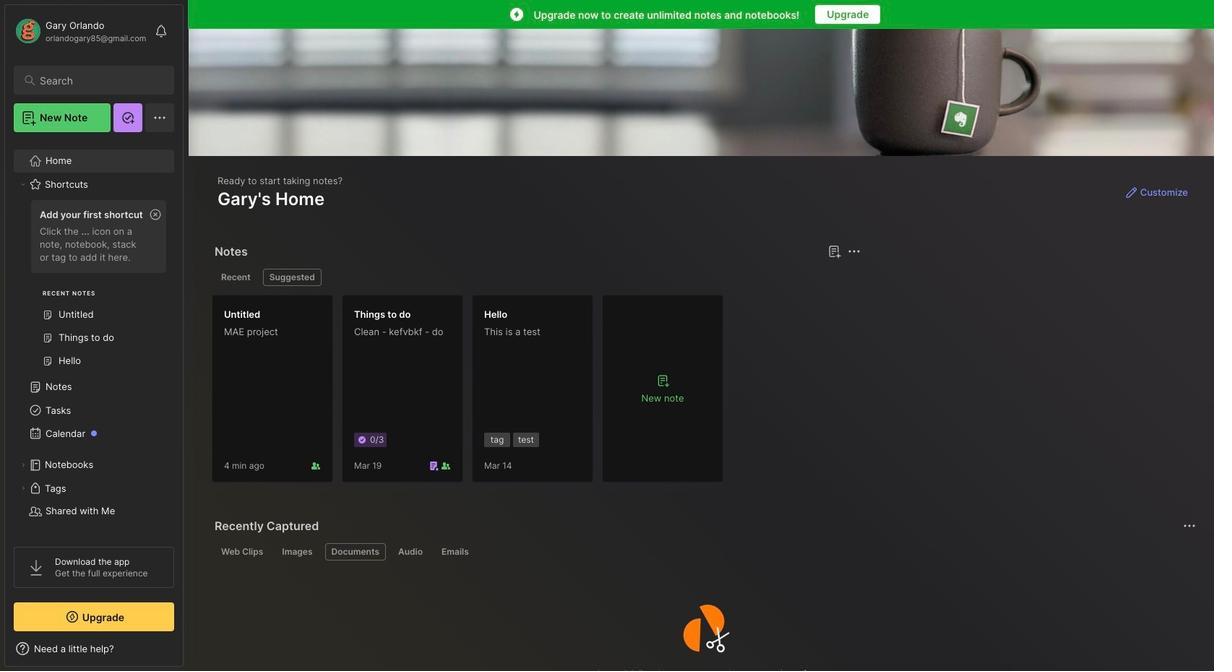 Task type: locate. For each thing, give the bounding box(es) containing it.
1 vertical spatial tab list
[[215, 543, 1194, 561]]

None search field
[[40, 72, 161, 89]]

tab
[[215, 269, 257, 286], [263, 269, 321, 286], [215, 543, 270, 561], [276, 543, 319, 561], [325, 543, 386, 561], [392, 543, 429, 561], [435, 543, 475, 561]]

tree
[[5, 141, 183, 555]]

expand tags image
[[19, 484, 27, 493]]

main element
[[0, 0, 188, 671]]

1 tab list from the top
[[215, 269, 859, 286]]

Search text field
[[40, 74, 161, 87]]

more actions image
[[1181, 517, 1198, 535]]

group
[[14, 196, 173, 382]]

0 vertical spatial tab list
[[215, 269, 859, 286]]

tab list
[[215, 269, 859, 286], [215, 543, 1194, 561]]

row group
[[212, 295, 732, 491]]

More actions field
[[1179, 516, 1200, 536]]



Task type: describe. For each thing, give the bounding box(es) containing it.
expand notebooks image
[[19, 461, 27, 470]]

click to collapse image
[[182, 645, 193, 662]]

group inside tree
[[14, 196, 173, 382]]

2 tab list from the top
[[215, 543, 1194, 561]]

WHAT'S NEW field
[[5, 637, 183, 661]]

tree inside main element
[[5, 141, 183, 555]]

none search field inside main element
[[40, 72, 161, 89]]

Account field
[[14, 17, 146, 46]]



Task type: vqa. For each thing, say whether or not it's contained in the screenshot.
tab list
yes



